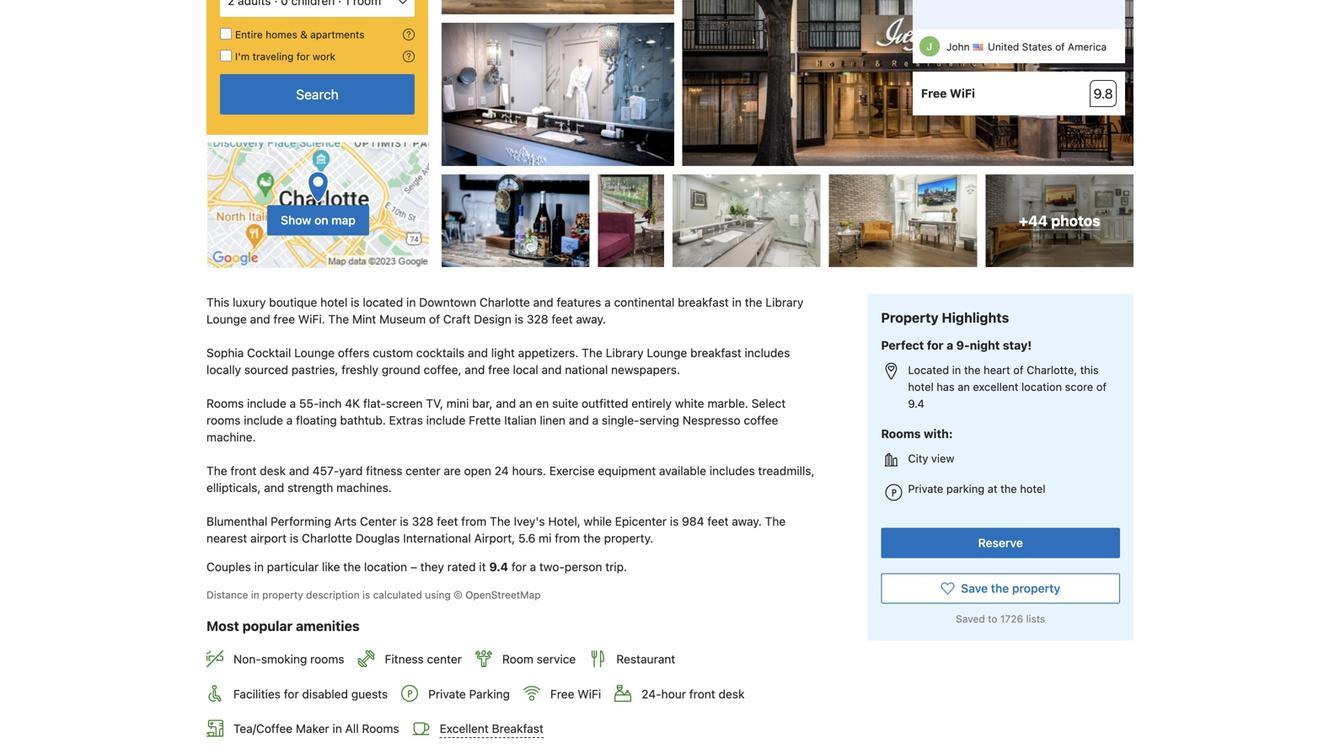 Task type: locate. For each thing, give the bounding box(es) containing it.
an inside located in the heart of charlotte, this hotel has an excellent location score of 9.4
[[958, 381, 971, 393]]

traveling
[[253, 51, 294, 62]]

9.4 up 'rooms with:'
[[909, 398, 925, 410]]

and down luxury at the top
[[250, 313, 270, 326]]

private
[[909, 483, 944, 495], [429, 688, 466, 701]]

rooms right all
[[362, 722, 399, 736]]

is right design
[[515, 313, 524, 326]]

location left –
[[364, 561, 407, 574]]

away. right 984
[[732, 515, 762, 529]]

rooms inside this luxury boutique hotel is located in downtown charlotte and features a continental breakfast in the library lounge and free wifi. the mint museum of craft design is 328 feet away. sophia cocktail lounge offers custom cocktails and light appetizers. the library lounge breakfast includes locally sourced pastries, freshly ground coffee, and free local and national newspapers. rooms include a 55-inch 4k flat-screen tv, mini bar, and an en suite outfitted entirely white marble. select rooms include a floating bathtub. extras include frette italian linen and a single-serving nespresso coffee machine. the front desk and 457-yard fitness center are open 24 hours. exercise equipment available includes treadmills, ellipticals, and strength machines. blumenthal performing arts center is 328 feet from the ivey's hotel, while epicenter is 984 feet away. the nearest airport is charlotte douglas international airport, 5.6 mi from the property.
[[207, 397, 244, 411]]

1 vertical spatial location
[[364, 561, 407, 574]]

desk inside this luxury boutique hotel is located in downtown charlotte and features a continental breakfast in the library lounge and free wifi. the mint museum of craft design is 328 feet away. sophia cocktail lounge offers custom cocktails and light appetizers. the library lounge breakfast includes locally sourced pastries, freshly ground coffee, and free local and national newspapers. rooms include a 55-inch 4k flat-screen tv, mini bar, and an en suite outfitted entirely white marble. select rooms include a floating bathtub. extras include frette italian linen and a single-serving nespresso coffee machine. the front desk and 457-yard fitness center are open 24 hours. exercise equipment available includes treadmills, ellipticals, and strength machines. blumenthal performing arts center is 328 feet from the ivey's hotel, while epicenter is 984 feet away. the nearest airport is charlotte douglas international airport, 5.6 mi from the property.
[[260, 464, 286, 478]]

rooms down amenities
[[310, 653, 345, 667]]

national
[[565, 363, 608, 377]]

charlotte
[[480, 296, 530, 310], [302, 532, 352, 546]]

property inside dropdown button
[[1013, 582, 1061, 596]]

wifi down john
[[950, 87, 976, 100]]

1 horizontal spatial hotel
[[909, 381, 934, 393]]

1 vertical spatial away.
[[732, 515, 762, 529]]

perfect for a 9-night stay!
[[882, 338, 1032, 352]]

1 horizontal spatial away.
[[732, 515, 762, 529]]

0 horizontal spatial free wifi
[[551, 688, 601, 701]]

1 horizontal spatial from
[[555, 532, 580, 546]]

search section
[[200, 0, 435, 269]]

1 vertical spatial library
[[606, 346, 644, 360]]

breakfast right continental
[[678, 296, 729, 310]]

center left are
[[406, 464, 441, 478]]

couples in particular like the location – they rated it 9.4 for a two-person trip.
[[207, 561, 627, 574]]

frette
[[469, 414, 501, 428]]

fitness
[[385, 653, 424, 667]]

is down "performing"
[[290, 532, 299, 546]]

lounge down "this"
[[207, 313, 247, 326]]

cocktail
[[247, 346, 291, 360]]

rooms
[[207, 397, 244, 411], [882, 427, 921, 441], [362, 722, 399, 736]]

1 horizontal spatial property
[[1013, 582, 1061, 596]]

from down hotel,
[[555, 532, 580, 546]]

america
[[1068, 41, 1107, 53]]

of
[[1056, 41, 1066, 53], [429, 313, 440, 326], [1014, 364, 1024, 376], [1097, 381, 1107, 393]]

with:
[[924, 427, 953, 441]]

desk right 'hour'
[[719, 688, 745, 701]]

0 horizontal spatial location
[[364, 561, 407, 574]]

an right has
[[958, 381, 971, 393]]

a left two-
[[530, 561, 536, 574]]

from up airport,
[[462, 515, 487, 529]]

0 vertical spatial free
[[922, 87, 948, 100]]

property down particular
[[262, 590, 303, 601]]

a left 9-
[[947, 338, 954, 352]]

2 vertical spatial rooms
[[362, 722, 399, 736]]

of inside this luxury boutique hotel is located in downtown charlotte and features a continental breakfast in the library lounge and free wifi. the mint museum of craft design is 328 feet away. sophia cocktail lounge offers custom cocktails and light appetizers. the library lounge breakfast includes locally sourced pastries, freshly ground coffee, and free local and national newspapers. rooms include a 55-inch 4k flat-screen tv, mini bar, and an en suite outfitted entirely white marble. select rooms include a floating bathtub. extras include frette italian linen and a single-serving nespresso coffee machine. the front desk and 457-yard fitness center are open 24 hours. exercise equipment available includes treadmills, ellipticals, and strength machines. blumenthal performing arts center is 328 feet from the ivey's hotel, while epicenter is 984 feet away. the nearest airport is charlotte douglas international airport, 5.6 mi from the property.
[[429, 313, 440, 326]]

strength
[[288, 481, 333, 495]]

5.6
[[519, 532, 536, 546]]

i'm traveling for work
[[235, 51, 336, 62]]

light
[[492, 346, 515, 360]]

1 horizontal spatial free wifi
[[922, 87, 976, 100]]

a right features
[[605, 296, 611, 310]]

hotel,
[[549, 515, 581, 529]]

0 horizontal spatial an
[[520, 397, 533, 411]]

free wifi down john
[[922, 87, 976, 100]]

free down service
[[551, 688, 575, 701]]

hotel right at
[[1021, 483, 1046, 495]]

lounge up 'pastries,'
[[294, 346, 335, 360]]

1 horizontal spatial free
[[488, 363, 510, 377]]

breakfast up marble.
[[691, 346, 742, 360]]

from
[[462, 515, 487, 529], [555, 532, 580, 546]]

yard
[[339, 464, 363, 478]]

united states of america
[[988, 41, 1107, 53]]

1 vertical spatial free
[[488, 363, 510, 377]]

desk up ellipticals,
[[260, 464, 286, 478]]

private up the excellent
[[429, 688, 466, 701]]

1726
[[1001, 613, 1024, 625]]

2 horizontal spatial hotel
[[1021, 483, 1046, 495]]

1 vertical spatial 328
[[412, 515, 434, 529]]

0 vertical spatial library
[[766, 296, 804, 310]]

free wifi down service
[[551, 688, 601, 701]]

john
[[947, 41, 970, 53]]

wifi left 24-
[[578, 688, 601, 701]]

most popular amenities
[[207, 619, 360, 635]]

1 vertical spatial rooms
[[882, 427, 921, 441]]

1 horizontal spatial 9.4
[[909, 398, 925, 410]]

an left en
[[520, 397, 533, 411]]

rooms up machine.
[[207, 414, 241, 428]]

apartments
[[310, 29, 365, 40]]

0 vertical spatial front
[[231, 464, 257, 478]]

front right 'hour'
[[690, 688, 716, 701]]

0 horizontal spatial from
[[462, 515, 487, 529]]

0 horizontal spatial charlotte
[[302, 532, 352, 546]]

0 vertical spatial charlotte
[[480, 296, 530, 310]]

0 horizontal spatial 9.4
[[489, 561, 509, 574]]

extras
[[389, 414, 423, 428]]

stay!
[[1003, 338, 1032, 352]]

front up ellipticals,
[[231, 464, 257, 478]]

two-
[[540, 561, 565, 574]]

0 vertical spatial hotel
[[321, 296, 348, 310]]

for left work at the left top of page
[[297, 51, 310, 62]]

private down city view
[[909, 483, 944, 495]]

1 vertical spatial front
[[690, 688, 716, 701]]

1 vertical spatial 9.4
[[489, 561, 509, 574]]

we'll show you stays where you can have the entire place to yourself image
[[403, 29, 415, 40], [403, 29, 415, 40]]

property
[[1013, 582, 1061, 596], [262, 590, 303, 601]]

9.4 right it
[[489, 561, 509, 574]]

treadmills,
[[759, 464, 815, 478]]

0 vertical spatial an
[[958, 381, 971, 393]]

map
[[332, 213, 356, 227]]

0 vertical spatial 9.4
[[909, 398, 925, 410]]

hour
[[662, 688, 686, 701]]

0 horizontal spatial wifi
[[578, 688, 601, 701]]

1 horizontal spatial rooms
[[310, 653, 345, 667]]

disabled
[[302, 688, 348, 701]]

in
[[407, 296, 416, 310], [733, 296, 742, 310], [953, 364, 962, 376], [254, 561, 264, 574], [251, 590, 260, 601], [333, 722, 342, 736]]

1 vertical spatial hotel
[[909, 381, 934, 393]]

0 vertical spatial private
[[909, 483, 944, 495]]

parking
[[469, 688, 510, 701]]

lists
[[1027, 613, 1046, 625]]

desk
[[260, 464, 286, 478], [719, 688, 745, 701]]

0 vertical spatial breakfast
[[678, 296, 729, 310]]

show
[[281, 213, 312, 227]]

free down "light"
[[488, 363, 510, 377]]

lounge up newspapers.
[[647, 346, 688, 360]]

rooms up city
[[882, 427, 921, 441]]

marble.
[[708, 397, 749, 411]]

0 horizontal spatial feet
[[437, 515, 458, 529]]

1 horizontal spatial rooms
[[362, 722, 399, 736]]

are
[[444, 464, 461, 478]]

calculated
[[373, 590, 422, 601]]

and right coffee,
[[465, 363, 485, 377]]

breakfast
[[678, 296, 729, 310], [691, 346, 742, 360]]

free down "boutique"
[[274, 313, 295, 326]]

excellent
[[974, 381, 1019, 393]]

night
[[970, 338, 1000, 352]]

+44
[[1019, 212, 1048, 229]]

away. down features
[[576, 313, 606, 326]]

0 horizontal spatial rooms
[[207, 414, 241, 428]]

1 vertical spatial an
[[520, 397, 533, 411]]

mi
[[539, 532, 552, 546]]

library
[[766, 296, 804, 310], [606, 346, 644, 360]]

hotel down located
[[909, 381, 934, 393]]

free down john
[[922, 87, 948, 100]]

and left "light"
[[468, 346, 488, 360]]

0 horizontal spatial property
[[262, 590, 303, 601]]

performing
[[271, 515, 331, 529]]

for down the 5.6
[[512, 561, 527, 574]]

0 vertical spatial rooms
[[207, 397, 244, 411]]

a left 55-
[[290, 397, 296, 411]]

2 horizontal spatial rooms
[[882, 427, 921, 441]]

rooms with:
[[882, 427, 953, 441]]

1 vertical spatial desk
[[719, 688, 745, 701]]

rooms down locally
[[207, 397, 244, 411]]

the inside dropdown button
[[992, 582, 1010, 596]]

charlotte up design
[[480, 296, 530, 310]]

in inside located in the heart of charlotte, this hotel has an excellent location score of 9.4
[[953, 364, 962, 376]]

and down suite
[[569, 414, 589, 428]]

1 vertical spatial charlotte
[[302, 532, 352, 546]]

feet down features
[[552, 313, 573, 326]]

city
[[909, 452, 929, 465]]

1 horizontal spatial private
[[909, 483, 944, 495]]

rooms inside this luxury boutique hotel is located in downtown charlotte and features a continental breakfast in the library lounge and free wifi. the mint museum of craft design is 328 feet away. sophia cocktail lounge offers custom cocktails and light appetizers. the library lounge breakfast includes locally sourced pastries, freshly ground coffee, and free local and national newspapers. rooms include a 55-inch 4k flat-screen tv, mini bar, and an en suite outfitted entirely white marble. select rooms include a floating bathtub. extras include frette italian linen and a single-serving nespresso coffee machine. the front desk and 457-yard fitness center are open 24 hours. exercise equipment available includes treadmills, ellipticals, and strength machines. blumenthal performing arts center is 328 feet from the ivey's hotel, while epicenter is 984 feet away. the nearest airport is charlotte douglas international airport, 5.6 mi from the property.
[[207, 414, 241, 428]]

24-hour front desk
[[642, 688, 745, 701]]

the left "mint" on the left top of page
[[328, 313, 349, 326]]

+44 photos link
[[986, 175, 1134, 267]]

charlotte down arts
[[302, 532, 352, 546]]

1 horizontal spatial 328
[[527, 313, 549, 326]]

0 vertical spatial free
[[274, 313, 295, 326]]

1 vertical spatial rooms
[[310, 653, 345, 667]]

if you select this option, we'll show you popular business travel features like breakfast, wifi and free parking. image
[[403, 51, 415, 62]]

united
[[988, 41, 1020, 53]]

view
[[932, 452, 955, 465]]

24
[[495, 464, 509, 478]]

1 horizontal spatial desk
[[719, 688, 745, 701]]

all
[[345, 722, 359, 736]]

0 horizontal spatial library
[[606, 346, 644, 360]]

private parking at the hotel
[[909, 483, 1046, 495]]

0 horizontal spatial rooms
[[207, 397, 244, 411]]

parking
[[947, 483, 985, 495]]

0 vertical spatial location
[[1022, 381, 1063, 393]]

feet right 984
[[708, 515, 729, 529]]

1 horizontal spatial lounge
[[294, 346, 335, 360]]

of down "downtown"
[[429, 313, 440, 326]]

international
[[403, 532, 471, 546]]

center
[[406, 464, 441, 478], [427, 653, 462, 667]]

center inside this luxury boutique hotel is located in downtown charlotte and features a continental breakfast in the library lounge and free wifi. the mint museum of craft design is 328 feet away. sophia cocktail lounge offers custom cocktails and light appetizers. the library lounge breakfast includes locally sourced pastries, freshly ground coffee, and free local and national newspapers. rooms include a 55-inch 4k flat-screen tv, mini bar, and an en suite outfitted entirely white marble. select rooms include a floating bathtub. extras include frette italian linen and a single-serving nespresso coffee machine. the front desk and 457-yard fitness center are open 24 hours. exercise equipment available includes treadmills, ellipticals, and strength machines. blumenthal performing arts center is 328 feet from the ivey's hotel, while epicenter is 984 feet away. the nearest airport is charlotte douglas international airport, 5.6 mi from the property.
[[406, 464, 441, 478]]

includes up select
[[745, 346, 791, 360]]

mint
[[352, 313, 376, 326]]

984
[[682, 515, 705, 529]]

center right fitness
[[427, 653, 462, 667]]

1 horizontal spatial an
[[958, 381, 971, 393]]

for left disabled
[[284, 688, 299, 701]]

is
[[351, 296, 360, 310], [515, 313, 524, 326], [400, 515, 409, 529], [670, 515, 679, 529], [290, 532, 299, 546], [363, 590, 370, 601]]

the
[[745, 296, 763, 310], [965, 364, 981, 376], [1001, 483, 1018, 495], [584, 532, 601, 546], [344, 561, 361, 574], [992, 582, 1010, 596]]

search button
[[220, 74, 415, 115]]

and
[[533, 296, 554, 310], [250, 313, 270, 326], [468, 346, 488, 360], [465, 363, 485, 377], [542, 363, 562, 377], [496, 397, 516, 411], [569, 414, 589, 428], [289, 464, 309, 478], [264, 481, 284, 495]]

328 up the international
[[412, 515, 434, 529]]

appetizers.
[[518, 346, 579, 360]]

machines.
[[337, 481, 392, 495]]

1 vertical spatial wifi
[[578, 688, 601, 701]]

non-
[[234, 653, 261, 667]]

–
[[411, 561, 417, 574]]

9.8
[[1094, 86, 1114, 102]]

feet up the international
[[437, 515, 458, 529]]

0 vertical spatial center
[[406, 464, 441, 478]]

1 vertical spatial private
[[429, 688, 466, 701]]

0 vertical spatial desk
[[260, 464, 286, 478]]

1 vertical spatial from
[[555, 532, 580, 546]]

0 horizontal spatial desk
[[260, 464, 286, 478]]

ivey's
[[514, 515, 545, 529]]

0 horizontal spatial private
[[429, 688, 466, 701]]

the
[[328, 313, 349, 326], [582, 346, 603, 360], [207, 464, 227, 478], [490, 515, 511, 529], [765, 515, 786, 529]]

newspapers.
[[611, 363, 681, 377]]

of right heart
[[1014, 364, 1024, 376]]

charlotte,
[[1027, 364, 1078, 376]]

maker
[[296, 722, 329, 736]]

hotel up wifi.
[[321, 296, 348, 310]]

0 horizontal spatial away.
[[576, 313, 606, 326]]

0 horizontal spatial free
[[551, 688, 575, 701]]

bar,
[[472, 397, 493, 411]]

hotel
[[321, 296, 348, 310], [909, 381, 934, 393], [1021, 483, 1046, 495]]

custom
[[373, 346, 413, 360]]

private for private parking
[[429, 688, 466, 701]]

1 horizontal spatial location
[[1022, 381, 1063, 393]]

0 vertical spatial away.
[[576, 313, 606, 326]]

property up lists
[[1013, 582, 1061, 596]]

includes right available on the bottom of page
[[710, 464, 755, 478]]

0 horizontal spatial front
[[231, 464, 257, 478]]

0 horizontal spatial hotel
[[321, 296, 348, 310]]

distance
[[207, 590, 248, 601]]

include up machine.
[[244, 414, 283, 428]]

room service
[[503, 653, 576, 667]]

0 vertical spatial rooms
[[207, 414, 241, 428]]

location down charlotte,
[[1022, 381, 1063, 393]]

design
[[474, 313, 512, 326]]

sophia
[[207, 346, 244, 360]]

1 vertical spatial free
[[551, 688, 575, 701]]

bathtub.
[[340, 414, 386, 428]]

mini
[[447, 397, 469, 411]]

1 horizontal spatial wifi
[[950, 87, 976, 100]]

328 up the appetizers.
[[527, 313, 549, 326]]



Task type: describe. For each thing, give the bounding box(es) containing it.
on
[[315, 213, 329, 227]]

has
[[937, 381, 955, 393]]

highlights
[[942, 310, 1010, 326]]

entire
[[235, 29, 263, 40]]

perfect
[[882, 338, 925, 352]]

2 horizontal spatial feet
[[708, 515, 729, 529]]

0 horizontal spatial 328
[[412, 515, 434, 529]]

nespresso
[[683, 414, 741, 428]]

if you select this option, we'll show you popular business travel features like breakfast, wifi and free parking. image
[[403, 51, 415, 62]]

hotel inside located in the heart of charlotte, this hotel has an excellent location score of 9.4
[[909, 381, 934, 393]]

front inside this luxury boutique hotel is located in downtown charlotte and features a continental breakfast in the library lounge and free wifi. the mint museum of craft design is 328 feet away. sophia cocktail lounge offers custom cocktails and light appetizers. the library lounge breakfast includes locally sourced pastries, freshly ground coffee, and free local and national newspapers. rooms include a 55-inch 4k flat-screen tv, mini bar, and an en suite outfitted entirely white marble. select rooms include a floating bathtub. extras include frette italian linen and a single-serving nespresso coffee machine. the front desk and 457-yard fitness center are open 24 hours. exercise equipment available includes treadmills, ellipticals, and strength machines. blumenthal performing arts center is 328 feet from the ivey's hotel, while epicenter is 984 feet away. the nearest airport is charlotte douglas international airport, 5.6 mi from the property.
[[231, 464, 257, 478]]

and up italian
[[496, 397, 516, 411]]

the down treadmills,
[[765, 515, 786, 529]]

locally
[[207, 363, 241, 377]]

2 vertical spatial hotel
[[1021, 483, 1046, 495]]

floating
[[296, 414, 337, 428]]

9-
[[957, 338, 970, 352]]

this
[[207, 296, 230, 310]]

0 vertical spatial includes
[[745, 346, 791, 360]]

restaurant
[[617, 653, 676, 667]]

photos
[[1052, 212, 1101, 229]]

and left strength
[[264, 481, 284, 495]]

excellent breakfast
[[440, 723, 544, 736]]

property highlights
[[882, 310, 1010, 326]]

1 horizontal spatial free
[[922, 87, 948, 100]]

hours.
[[512, 464, 546, 478]]

luxury
[[233, 296, 266, 310]]

downtown
[[419, 296, 477, 310]]

1 vertical spatial breakfast
[[691, 346, 742, 360]]

private for private parking at the hotel
[[909, 483, 944, 495]]

this
[[1081, 364, 1099, 376]]

room
[[503, 653, 534, 667]]

0 vertical spatial wifi
[[950, 87, 976, 100]]

location inside located in the heart of charlotte, this hotel has an excellent location score of 9.4
[[1022, 381, 1063, 393]]

linen
[[540, 414, 566, 428]]

the up ellipticals,
[[207, 464, 227, 478]]

of right states
[[1056, 41, 1066, 53]]

the inside located in the heart of charlotte, this hotel has an excellent location score of 9.4
[[965, 364, 981, 376]]

and down the appetizers.
[[542, 363, 562, 377]]

using
[[425, 590, 451, 601]]

1 vertical spatial free wifi
[[551, 688, 601, 701]]

the up national
[[582, 346, 603, 360]]

homes
[[266, 29, 298, 40]]

0 vertical spatial free wifi
[[922, 87, 976, 100]]

located in the heart of charlotte, this hotel has an excellent location score of 9.4
[[909, 364, 1107, 410]]

a left the floating
[[286, 414, 293, 428]]

save the property button
[[882, 574, 1121, 604]]

1 horizontal spatial feet
[[552, 313, 573, 326]]

scored 9.8 element
[[1090, 80, 1117, 107]]

machine.
[[207, 431, 256, 445]]

private parking
[[429, 688, 510, 701]]

exercise
[[550, 464, 595, 478]]

museum
[[380, 313, 426, 326]]

smoking
[[261, 653, 307, 667]]

cocktails
[[417, 346, 465, 360]]

a down outfitted
[[593, 414, 599, 428]]

and left features
[[533, 296, 554, 310]]

1 horizontal spatial charlotte
[[480, 296, 530, 310]]

serving
[[640, 414, 680, 428]]

entire homes & apartments
[[235, 29, 365, 40]]

craft
[[443, 313, 471, 326]]

outfitted
[[582, 397, 629, 411]]

1 vertical spatial includes
[[710, 464, 755, 478]]

saved
[[956, 613, 986, 625]]

1 horizontal spatial front
[[690, 688, 716, 701]]

pastries,
[[292, 363, 339, 377]]

property for in
[[262, 590, 303, 601]]

the up airport,
[[490, 515, 511, 529]]

entirely
[[632, 397, 672, 411]]

this luxury boutique hotel is located in downtown charlotte and features a continental breakfast in the library lounge and free wifi. the mint museum of craft design is 328 feet away. sophia cocktail lounge offers custom cocktails and light appetizers. the library lounge breakfast includes locally sourced pastries, freshly ground coffee, and free local and national newspapers. rooms include a 55-inch 4k flat-screen tv, mini bar, and an en suite outfitted entirely white marble. select rooms include a floating bathtub. extras include frette italian linen and a single-serving nespresso coffee machine. the front desk and 457-yard fitness center are open 24 hours. exercise equipment available includes treadmills, ellipticals, and strength machines. blumenthal performing arts center is 328 feet from the ivey's hotel, while epicenter is 984 feet away. the nearest airport is charlotte douglas international airport, 5.6 mi from the property.
[[207, 296, 818, 546]]

continental
[[614, 296, 675, 310]]

work
[[313, 51, 336, 62]]

description
[[306, 590, 360, 601]]

for inside search section
[[297, 51, 310, 62]]

excellent
[[440, 723, 489, 736]]

is left 984
[[670, 515, 679, 529]]

suite
[[553, 397, 579, 411]]

0 vertical spatial 328
[[527, 313, 549, 326]]

hotel inside this luxury boutique hotel is located in downtown charlotte and features a continental breakfast in the library lounge and free wifi. the mint museum of craft design is 328 feet away. sophia cocktail lounge offers custom cocktails and light appetizers. the library lounge breakfast includes locally sourced pastries, freshly ground coffee, and free local and national newspapers. rooms include a 55-inch 4k flat-screen tv, mini bar, and an en suite outfitted entirely white marble. select rooms include a floating bathtub. extras include frette italian linen and a single-serving nespresso coffee machine. the front desk and 457-yard fitness center are open 24 hours. exercise equipment available includes treadmills, ellipticals, and strength machines. blumenthal performing arts center is 328 feet from the ivey's hotel, while epicenter is 984 feet away. the nearest airport is charlotte douglas international airport, 5.6 mi from the property.
[[321, 296, 348, 310]]

save
[[962, 582, 988, 596]]

is left calculated
[[363, 590, 370, 601]]

0 vertical spatial from
[[462, 515, 487, 529]]

facilities
[[234, 688, 281, 701]]

search
[[296, 86, 339, 102]]

tea/coffee
[[234, 722, 293, 736]]

service
[[537, 653, 576, 667]]

epicenter
[[615, 515, 667, 529]]

for up located
[[927, 338, 944, 352]]

open
[[464, 464, 492, 478]]

boutique
[[269, 296, 317, 310]]

is right center
[[400, 515, 409, 529]]

available
[[659, 464, 707, 478]]

property.
[[604, 532, 654, 546]]

person
[[565, 561, 603, 574]]

1 vertical spatial center
[[427, 653, 462, 667]]

to
[[988, 613, 998, 625]]

reserve button
[[882, 528, 1121, 559]]

features
[[557, 296, 602, 310]]

4k
[[345, 397, 360, 411]]

an inside this luxury boutique hotel is located in downtown charlotte and features a continental breakfast in the library lounge and free wifi. the mint museum of craft design is 328 feet away. sophia cocktail lounge offers custom cocktails and light appetizers. the library lounge breakfast includes locally sourced pastries, freshly ground coffee, and free local and national newspapers. rooms include a 55-inch 4k flat-screen tv, mini bar, and an en suite outfitted entirely white marble. select rooms include a floating bathtub. extras include frette italian linen and a single-serving nespresso coffee machine. the front desk and 457-yard fitness center are open 24 hours. exercise equipment available includes treadmills, ellipticals, and strength machines. blumenthal performing arts center is 328 feet from the ivey's hotel, while epicenter is 984 feet away. the nearest airport is charlotte douglas international airport, 5.6 mi from the property.
[[520, 397, 533, 411]]

nearest
[[207, 532, 247, 546]]

9.4 inside located in the heart of charlotte, this hotel has an excellent location score of 9.4
[[909, 398, 925, 410]]

1 horizontal spatial library
[[766, 296, 804, 310]]

freshly
[[342, 363, 379, 377]]

property for the
[[1013, 582, 1061, 596]]

flat-
[[363, 397, 386, 411]]

en
[[536, 397, 549, 411]]

55-
[[299, 397, 319, 411]]

city view
[[909, 452, 955, 465]]

0 horizontal spatial free
[[274, 313, 295, 326]]

of down this
[[1097, 381, 1107, 393]]

©
[[454, 590, 463, 601]]

and up strength
[[289, 464, 309, 478]]

select
[[752, 397, 786, 411]]

located
[[909, 364, 950, 376]]

include down the sourced
[[247, 397, 287, 411]]

offers
[[338, 346, 370, 360]]

0 horizontal spatial lounge
[[207, 313, 247, 326]]

include down tv,
[[426, 414, 466, 428]]

2 horizontal spatial lounge
[[647, 346, 688, 360]]

states
[[1023, 41, 1053, 53]]

is up "mint" on the left top of page
[[351, 296, 360, 310]]

equipment
[[598, 464, 656, 478]]

i'm
[[235, 51, 250, 62]]

457-
[[313, 464, 339, 478]]



Task type: vqa. For each thing, say whether or not it's contained in the screenshot.
1 on the right top of page
no



